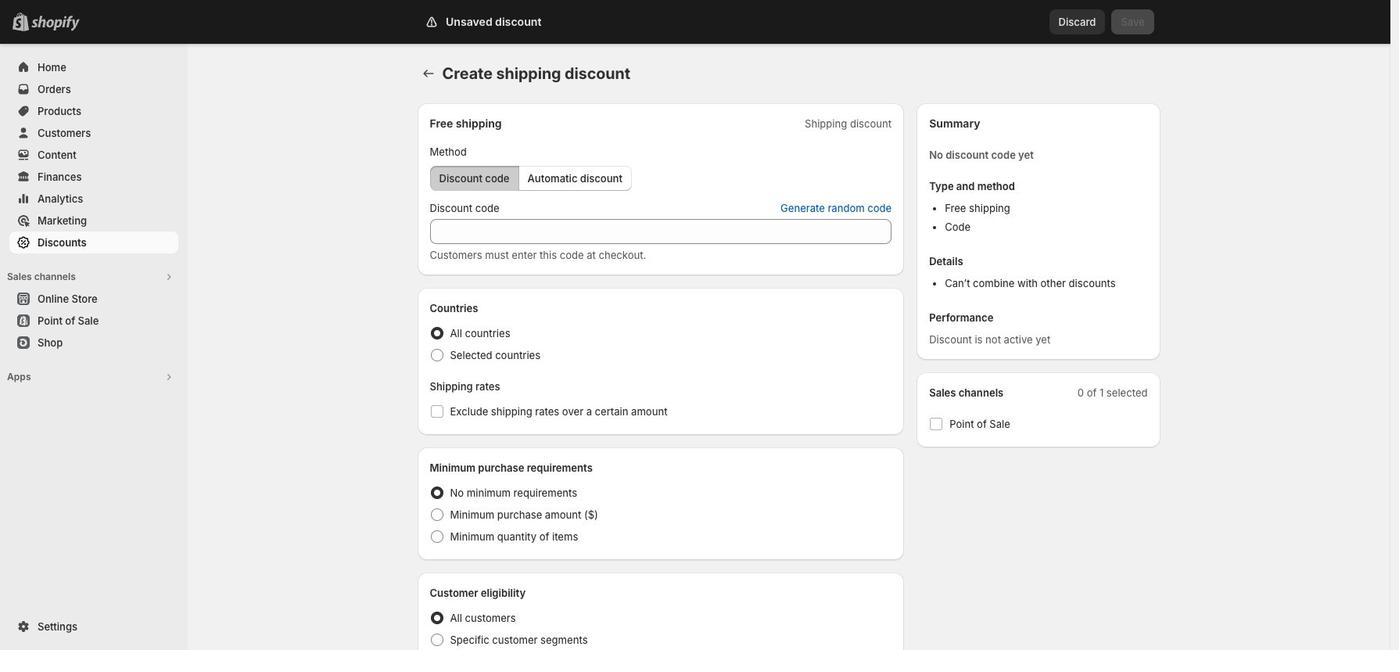 Task type: describe. For each thing, give the bounding box(es) containing it.
shopify image
[[31, 16, 80, 31]]



Task type: vqa. For each thing, say whether or not it's contained in the screenshot.
plan inside the Your orders will show here To get orders and accept payments from customers, you need to select a plan. You'll only be charged for your plan after your free trial ends.
no



Task type: locate. For each thing, give the bounding box(es) containing it.
None text field
[[430, 219, 892, 244]]



